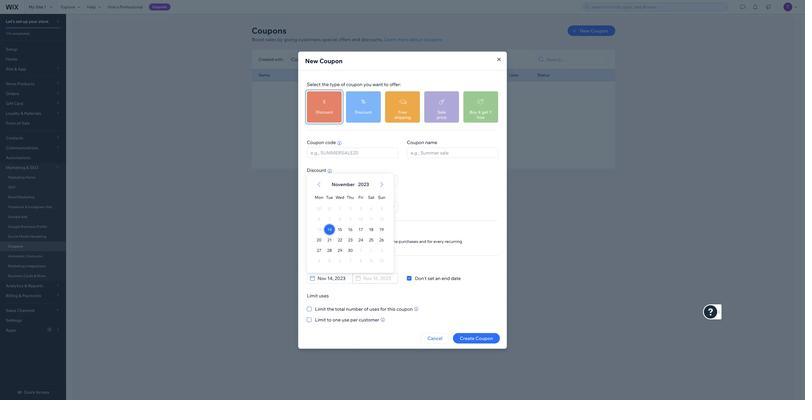 Task type: describe. For each thing, give the bounding box(es) containing it.
1 vertical spatial business
[[8, 274, 23, 278]]

sale inside sale price
[[438, 109, 446, 115]]

coupon name
[[407, 139, 437, 145]]

e.g., SUMMERSALE20 field
[[309, 148, 396, 158]]

27
[[317, 248, 321, 253]]

1 vertical spatial new
[[305, 57, 318, 64]]

2 horizontal spatial for
[[427, 239, 433, 244]]

marketing home
[[8, 175, 35, 179]]

don't
[[415, 275, 427, 281]]

14
[[327, 227, 332, 232]]

help button
[[83, 0, 104, 14]]

this inside option
[[388, 306, 395, 312]]

marketing & seo
[[6, 165, 38, 170]]

coupon inside create coupon button
[[476, 335, 493, 341]]

customers
[[315, 239, 336, 244]]

social
[[8, 234, 18, 239]]

28
[[327, 248, 332, 253]]

19
[[380, 227, 384, 232]]

17
[[359, 227, 363, 232]]

quick access
[[24, 390, 49, 395]]

1 vertical spatial ads
[[21, 215, 27, 219]]

22
[[338, 237, 342, 242]]

%
[[361, 98, 366, 105]]

settings
[[6, 318, 22, 323]]

learn more about coupons link
[[384, 37, 442, 42]]

new coupon for new coupon link
[[424, 150, 452, 156]]

name
[[259, 72, 270, 78]]

21
[[328, 237, 332, 242]]

shipping
[[394, 115, 411, 120]]

cancel button
[[421, 333, 450, 343]]

cancel
[[428, 335, 443, 341]]

1/6
[[6, 31, 11, 36]]

end
[[442, 275, 450, 281]]

select the type of coupon you want to offer:
[[307, 81, 401, 87]]

Choose one field
[[309, 202, 390, 211]]

learn inside coupons boost sales by giving customers special offers and discounts. learn more about coupons
[[384, 37, 397, 42]]

marketing for integrations
[[8, 264, 25, 268]]

name
[[425, 139, 437, 145]]

purchases
[[399, 239, 418, 244]]

Limit the total number of uses for this coupon checkbox
[[307, 305, 413, 312]]

seo inside dropdown button
[[30, 165, 38, 170]]

row containing 27
[[314, 245, 387, 256]]

buy
[[470, 109, 477, 115]]

limit the total number of uses for this coupon
[[315, 306, 413, 312]]

code
[[325, 139, 336, 145]]

your
[[29, 19, 37, 24]]

0 vertical spatial to
[[384, 81, 389, 87]]

1 horizontal spatial ads
[[46, 205, 52, 209]]

it
[[460, 140, 462, 145]]

alert inside grid
[[330, 181, 371, 188]]

access
[[36, 390, 49, 395]]

november
[[332, 181, 355, 187]]

29
[[338, 248, 342, 253]]

google business profile link
[[0, 222, 66, 232]]

Search... field
[[545, 54, 606, 64]]

customers will use this coupon for one-time purchases and for every recurring purchase.
[[315, 239, 462, 249]]

up
[[23, 19, 28, 24]]

seo inside 'link'
[[8, 185, 15, 189]]

16
[[348, 227, 353, 232]]

free
[[398, 109, 407, 115]]

hire
[[108, 4, 116, 10]]

tuesday, november 14, 2023 cell
[[324, 224, 335, 235]]

mon
[[315, 195, 323, 200]]

discount up apply to at top left
[[307, 167, 326, 173]]

and inside customers will use this coupon for one-time purchases and for every recurring purchase.
[[419, 239, 426, 244]]

2 vertical spatial &
[[34, 274, 36, 278]]

apply to
[[307, 194, 323, 200]]

facebook & instagram ads
[[8, 205, 52, 209]]

home inside "marketing home" link
[[26, 175, 35, 179]]

20
[[317, 237, 322, 242]]

of inside limit the total number of uses for this coupon option
[[364, 306, 368, 312]]

every
[[434, 239, 444, 244]]

recurring
[[445, 239, 462, 244]]

email marketing link
[[0, 192, 66, 202]]

media
[[19, 234, 29, 239]]

google ads link
[[0, 212, 66, 222]]

boost
[[252, 37, 265, 42]]

25
[[369, 237, 374, 242]]

marketing up the "facebook & instagram ads"
[[18, 195, 35, 199]]

a inside "link"
[[117, 4, 119, 10]]

thu
[[347, 195, 354, 200]]

coupon inside option
[[397, 306, 413, 312]]

marketing & seo button
[[0, 163, 66, 172]]

site
[[36, 4, 43, 10]]

let's
[[6, 19, 15, 24]]

coupon,
[[425, 140, 440, 145]]

2023
[[358, 181, 369, 187]]

this inside customers will use this coupon for one-time purchases and for every recurring purchase.
[[352, 239, 359, 244]]

social media marketing
[[8, 234, 47, 239]]

set for don't
[[428, 275, 434, 281]]

setup link
[[0, 44, 66, 54]]

marketing integrations
[[8, 264, 46, 268]]

new for new coupon link
[[424, 150, 434, 156]]

quick access button
[[17, 390, 49, 395]]

store
[[38, 19, 49, 24]]

create coupon button
[[453, 333, 500, 343]]

& for marketing
[[26, 165, 29, 170]]

want
[[373, 81, 383, 87]]

per
[[350, 317, 358, 322]]

automations link
[[0, 153, 66, 163]]

created
[[259, 57, 274, 62]]

0 vertical spatial you
[[364, 81, 372, 87]]

1/6 completed
[[6, 31, 29, 36]]

upgrade button
[[149, 3, 170, 10]]

coupons for coupons boost sales by giving customers special offers and discounts. learn more about coupons
[[252, 26, 287, 36]]

automatic discounts link
[[0, 251, 66, 261]]

price
[[437, 115, 447, 120]]

settings link
[[0, 315, 66, 325]]

0 vertical spatial business
[[21, 224, 36, 229]]

24
[[359, 237, 363, 242]]

with:
[[275, 57, 284, 62]]

limit for limit uses
[[307, 293, 318, 298]]

0 vertical spatial of
[[341, 81, 345, 87]]

my
[[29, 4, 35, 10]]

fri
[[358, 195, 363, 200]]

discounts
[[26, 254, 42, 258]]

my site 1
[[29, 4, 46, 10]]

coupon for of
[[346, 81, 363, 87]]

point
[[6, 121, 16, 126]]

e.g., Summer sale field
[[409, 148, 496, 158]]

uses
[[509, 72, 519, 78]]



Task type: vqa. For each thing, say whether or not it's contained in the screenshot.
description (optional)
no



Task type: locate. For each thing, give the bounding box(es) containing it.
discount down $ on the left top of page
[[316, 109, 333, 115]]

more down the 23
[[347, 244, 356, 249]]

3 row from the top
[[314, 214, 387, 224]]

2 vertical spatial to
[[327, 317, 331, 322]]

to for limit to one use per customer
[[327, 317, 331, 322]]

google down facebook on the bottom of page
[[8, 215, 20, 219]]

uses inside option
[[369, 306, 379, 312]]

0 horizontal spatial learn
[[335, 244, 346, 249]]

new
[[580, 28, 590, 34], [305, 57, 318, 64], [424, 150, 434, 156]]

of up customer
[[364, 306, 368, 312]]

1 vertical spatial of
[[17, 121, 21, 126]]

for
[[375, 239, 380, 244], [427, 239, 433, 244], [380, 306, 387, 312]]

1 vertical spatial use
[[342, 317, 349, 322]]

1 vertical spatial home
[[26, 175, 35, 179]]

0 vertical spatial google
[[8, 215, 20, 219]]

30
[[348, 248, 353, 253]]

2 google from the top
[[8, 224, 20, 229]]

help
[[87, 4, 96, 10]]

2 row from the top
[[314, 203, 387, 214]]

more left about
[[398, 37, 409, 42]]

1 vertical spatial a
[[422, 140, 424, 145]]

of inside point of sale link
[[17, 121, 21, 126]]

email
[[8, 195, 17, 199]]

of
[[341, 81, 345, 87], [17, 121, 21, 126], [364, 306, 368, 312]]

limit to one use per customer
[[315, 317, 379, 322]]

discount down %
[[355, 109, 372, 115]]

uses up customer
[[369, 306, 379, 312]]

marketing down marketing & seo
[[8, 175, 25, 179]]

1 vertical spatial more
[[347, 244, 356, 249]]

point of sale
[[6, 121, 30, 126]]

apply
[[307, 194, 318, 200]]

0 horizontal spatial a
[[117, 4, 119, 10]]

discount
[[316, 109, 333, 115], [355, 109, 372, 115], [307, 167, 326, 173]]

1 vertical spatial learn
[[335, 244, 346, 249]]

marketing down profile
[[30, 234, 47, 239]]

limit for limit the total number of uses for this coupon
[[315, 306, 326, 312]]

x
[[478, 109, 481, 115]]

set inside sidebar element
[[16, 19, 22, 24]]

google for google business profile
[[8, 224, 20, 229]]

create coupon
[[460, 335, 493, 341]]

1 horizontal spatial uses
[[369, 306, 379, 312]]

for inside option
[[380, 306, 387, 312]]

coupon
[[346, 81, 363, 87], [360, 239, 374, 244], [397, 306, 413, 312]]

26
[[379, 237, 384, 242]]

2 horizontal spatial to
[[384, 81, 389, 87]]

0 horizontal spatial coupons
[[8, 244, 23, 248]]

1 horizontal spatial new coupon
[[424, 150, 452, 156]]

7 row from the top
[[314, 256, 387, 266]]

0 vertical spatial &
[[26, 165, 29, 170]]

business
[[21, 224, 36, 229], [8, 274, 23, 278]]

coupons inside coupons boost sales by giving customers special offers and discounts. learn more about coupons
[[252, 26, 287, 36]]

completed
[[12, 31, 29, 36]]

coupons
[[252, 26, 287, 36], [8, 244, 23, 248]]

row
[[314, 189, 387, 203], [314, 203, 387, 214], [314, 214, 387, 224], [314, 224, 387, 235], [314, 235, 387, 245], [314, 245, 387, 256], [314, 256, 387, 266]]

to inside option
[[327, 317, 331, 322]]

seo up email
[[8, 185, 15, 189]]

ads right instagram
[[46, 205, 52, 209]]

1 vertical spatial you
[[406, 140, 413, 145]]

total
[[335, 306, 345, 312]]

Include subscriptions checkbox
[[307, 229, 361, 236]]

set left an
[[428, 275, 434, 281]]

0 horizontal spatial more
[[347, 244, 356, 249]]

0 horizontal spatial home
[[6, 57, 17, 62]]

sale price
[[437, 109, 447, 120]]

marketing for home
[[8, 175, 25, 179]]

1 vertical spatial coupon
[[360, 239, 374, 244]]

1 vertical spatial and
[[419, 239, 426, 244]]

grid containing november
[[307, 174, 394, 273]]

row containing 14
[[314, 224, 387, 235]]

special
[[322, 37, 337, 42]]

limit for limit to one use per customer
[[315, 317, 326, 322]]

home inside home link
[[6, 57, 17, 62]]

0 vertical spatial new coupon
[[580, 28, 608, 34]]

here.
[[463, 140, 472, 145]]

1 horizontal spatial this
[[388, 306, 395, 312]]

Search for tools, apps, help & more... field
[[590, 3, 726, 11]]

select
[[307, 81, 321, 87]]

new coupon inside new coupon link
[[424, 150, 452, 156]]

limit down limit uses
[[315, 306, 326, 312]]

18
[[369, 227, 374, 232]]

0 vertical spatial sale
[[438, 109, 446, 115]]

row group containing 14
[[307, 203, 394, 273]]

1 vertical spatial this
[[388, 306, 395, 312]]

coupon code
[[307, 139, 336, 145]]

new inside button
[[580, 28, 590, 34]]

0 vertical spatial limit
[[307, 293, 318, 298]]

coupon inside new coupon link
[[435, 150, 452, 156]]

alert
[[330, 181, 371, 188]]

add
[[414, 140, 421, 145]]

1 vertical spatial sale
[[21, 121, 30, 126]]

to for apply to
[[319, 194, 323, 200]]

new coupon button
[[568, 26, 615, 36]]

0 horizontal spatial new coupon
[[305, 57, 343, 64]]

marketing for &
[[6, 165, 25, 170]]

more
[[37, 274, 46, 278]]

and inside coupons boost sales by giving customers special offers and discounts. learn more about coupons
[[352, 37, 360, 42]]

uses
[[319, 293, 329, 298], [369, 306, 379, 312]]

coupons up automatic at bottom left
[[8, 244, 23, 248]]

buy x get y free
[[470, 109, 492, 120]]

1 horizontal spatial to
[[327, 317, 331, 322]]

to right want
[[384, 81, 389, 87]]

sat
[[368, 195, 375, 200]]

limit uses
[[307, 293, 329, 298]]

0 horizontal spatial ads
[[21, 215, 27, 219]]

2 horizontal spatial of
[[364, 306, 368, 312]]

0 vertical spatial uses
[[319, 293, 329, 298]]

2 horizontal spatial new
[[580, 28, 590, 34]]

Limit to one use per customer checkbox
[[307, 316, 379, 323]]

learn down 22 at the left bottom
[[335, 244, 346, 249]]

you
[[364, 81, 372, 87], [406, 140, 413, 145]]

0 vertical spatial more
[[398, 37, 409, 42]]

set
[[16, 19, 22, 24], [428, 275, 434, 281]]

0 horizontal spatial and
[[352, 37, 360, 42]]

and right purchases
[[419, 239, 426, 244]]

for left every
[[427, 239, 433, 244]]

will
[[337, 239, 343, 244]]

coupon inside customers will use this coupon for one-time purchases and for every recurring purchase.
[[360, 239, 374, 244]]

automatic discounts
[[8, 254, 42, 258]]

y
[[489, 109, 492, 115]]

create
[[460, 335, 475, 341]]

new for new coupon button
[[580, 28, 590, 34]]

created with:
[[259, 57, 284, 62]]

new coupon for new coupon button
[[580, 28, 608, 34]]

row group
[[307, 203, 394, 273]]

1 google from the top
[[8, 215, 20, 219]]

0 vertical spatial set
[[16, 19, 22, 24]]

0 vertical spatial coupon
[[346, 81, 363, 87]]

date
[[451, 275, 461, 281]]

1 vertical spatial google
[[8, 224, 20, 229]]

0 horizontal spatial this
[[352, 239, 359, 244]]

1 vertical spatial new coupon
[[305, 57, 343, 64]]

and right offers
[[352, 37, 360, 42]]

row containing 20
[[314, 235, 387, 245]]

marketing inside dropdown button
[[6, 165, 25, 170]]

get
[[482, 109, 488, 115]]

2 vertical spatial new coupon
[[424, 150, 452, 156]]

coupon for this
[[360, 239, 374, 244]]

1 vertical spatial seo
[[8, 185, 15, 189]]

1 vertical spatial &
[[25, 205, 27, 209]]

the left total
[[327, 306, 334, 312]]

None field
[[289, 54, 359, 64], [391, 54, 430, 64], [314, 176, 396, 185], [316, 273, 351, 283], [362, 273, 396, 283], [289, 54, 359, 64], [391, 54, 430, 64], [314, 176, 396, 185], [316, 273, 351, 283], [362, 273, 396, 283]]

point of sale link
[[0, 118, 66, 128]]

coupon inside new coupon button
[[591, 28, 608, 34]]

2 vertical spatial of
[[364, 306, 368, 312]]

0 vertical spatial ads
[[46, 205, 52, 209]]

learn more link
[[335, 244, 356, 249]]

1 vertical spatial limit
[[315, 306, 326, 312]]

sale
[[438, 109, 446, 115], [21, 121, 30, 126]]

seo
[[30, 165, 38, 170], [8, 185, 15, 189]]

0 horizontal spatial uses
[[319, 293, 329, 298]]

google for google ads
[[8, 215, 20, 219]]

0 vertical spatial learn
[[384, 37, 397, 42]]

1 horizontal spatial set
[[428, 275, 434, 281]]

1 vertical spatial coupons
[[8, 244, 23, 248]]

new coupon inside new coupon button
[[580, 28, 608, 34]]

5 row from the top
[[314, 235, 387, 245]]

ads up google business profile
[[21, 215, 27, 219]]

coupons up the sales
[[252, 26, 287, 36]]

sale inside point of sale link
[[21, 121, 30, 126]]

new coupon link
[[415, 149, 452, 156]]

the for limit
[[327, 306, 334, 312]]

0 horizontal spatial you
[[364, 81, 372, 87]]

alert containing november
[[330, 181, 371, 188]]

0 horizontal spatial for
[[375, 239, 380, 244]]

you'll
[[441, 140, 451, 145]]

free
[[477, 115, 485, 120]]

include
[[315, 230, 331, 236]]

once
[[395, 140, 405, 145]]

once you add a coupon, you'll see it here.
[[395, 140, 472, 145]]

1
[[44, 4, 46, 10]]

automations
[[6, 155, 30, 160]]

0 horizontal spatial of
[[17, 121, 21, 126]]

& for facebook
[[25, 205, 27, 209]]

0 vertical spatial new
[[580, 28, 590, 34]]

offers
[[338, 37, 351, 42]]

to left "one"
[[327, 317, 331, 322]]

1 vertical spatial to
[[319, 194, 323, 200]]

1 horizontal spatial sale
[[438, 109, 446, 115]]

use left the per
[[342, 317, 349, 322]]

one
[[333, 317, 341, 322]]

between
[[319, 265, 337, 271]]

marketing down automations on the top of page
[[6, 165, 25, 170]]

of right "point"
[[17, 121, 21, 126]]

& right facebook on the bottom of page
[[25, 205, 27, 209]]

0 horizontal spatial seo
[[8, 185, 15, 189]]

you left add
[[406, 140, 413, 145]]

the left "type" in the top of the page
[[322, 81, 329, 87]]

1 horizontal spatial learn
[[384, 37, 397, 42]]

don't set an end date
[[415, 275, 461, 281]]

23
[[348, 237, 353, 242]]

0 horizontal spatial sale
[[21, 121, 30, 126]]

0 vertical spatial and
[[352, 37, 360, 42]]

limit
[[307, 293, 318, 298], [315, 306, 326, 312], [315, 317, 326, 322]]

time
[[389, 239, 398, 244]]

1 row from the top
[[314, 189, 387, 203]]

1 vertical spatial set
[[428, 275, 434, 281]]

business left cards at the left of the page
[[8, 274, 23, 278]]

of right "type" in the top of the page
[[341, 81, 345, 87]]

& up marketing home
[[26, 165, 29, 170]]

0 vertical spatial this
[[352, 239, 359, 244]]

1 horizontal spatial you
[[406, 140, 413, 145]]

use inside customers will use this coupon for one-time purchases and for every recurring purchase.
[[344, 239, 351, 244]]

status
[[537, 72, 550, 78]]

valid
[[307, 265, 318, 271]]

&
[[26, 165, 29, 170], [25, 205, 27, 209], [34, 274, 36, 278]]

0 horizontal spatial set
[[16, 19, 22, 24]]

1 horizontal spatial a
[[422, 140, 424, 145]]

0 vertical spatial coupons
[[252, 26, 287, 36]]

1 horizontal spatial home
[[26, 175, 35, 179]]

marketing down automatic at bottom left
[[8, 264, 25, 268]]

2 vertical spatial new
[[424, 150, 434, 156]]

new coupon
[[580, 28, 608, 34], [305, 57, 343, 64], [424, 150, 452, 156]]

limit down valid
[[307, 293, 318, 298]]

seo link
[[0, 182, 66, 192]]

& inside dropdown button
[[26, 165, 29, 170]]

this
[[352, 239, 359, 244], [388, 306, 395, 312]]

0 vertical spatial a
[[117, 4, 119, 10]]

let's set up your store
[[6, 19, 49, 24]]

row containing mon
[[314, 189, 387, 203]]

2 vertical spatial coupon
[[397, 306, 413, 312]]

to right apply
[[319, 194, 323, 200]]

1 horizontal spatial more
[[398, 37, 409, 42]]

sidebar element
[[0, 14, 66, 400]]

business up social media marketing at the bottom
[[21, 224, 36, 229]]

1 horizontal spatial new
[[424, 150, 434, 156]]

giving
[[284, 37, 297, 42]]

learn right discounts.
[[384, 37, 397, 42]]

6 row from the top
[[314, 245, 387, 256]]

seo down automations link
[[30, 165, 38, 170]]

coupons link
[[0, 241, 66, 251]]

0 vertical spatial the
[[322, 81, 329, 87]]

by
[[277, 37, 283, 42]]

coupons for coupons
[[8, 244, 23, 248]]

1 horizontal spatial for
[[380, 306, 387, 312]]

1 horizontal spatial and
[[419, 239, 426, 244]]

home down setup
[[6, 57, 17, 62]]

coupons inside sidebar element
[[8, 244, 23, 248]]

the inside limit the total number of uses for this coupon option
[[327, 306, 334, 312]]

marketing home link
[[0, 172, 66, 182]]

uses down 'valid between'
[[319, 293, 329, 298]]

the for select
[[322, 81, 329, 87]]

set inside checkbox
[[428, 275, 434, 281]]

type
[[330, 81, 340, 87]]

cards
[[24, 274, 33, 278]]

2 vertical spatial limit
[[315, 317, 326, 322]]

about
[[410, 37, 423, 42]]

1 horizontal spatial coupons
[[252, 26, 287, 36]]

discount for $
[[316, 109, 333, 115]]

set left up at the left
[[16, 19, 22, 24]]

discount for %
[[355, 109, 372, 115]]

use inside option
[[342, 317, 349, 322]]

Don't set an end date checkbox
[[407, 275, 461, 282]]

google up social at the bottom left
[[8, 224, 20, 229]]

grid
[[307, 174, 394, 273]]

you left want
[[364, 81, 372, 87]]

1 vertical spatial the
[[327, 306, 334, 312]]

for right number
[[380, 306, 387, 312]]

a right add
[[422, 140, 424, 145]]

0 horizontal spatial new
[[305, 57, 318, 64]]

home down marketing & seo dropdown button
[[26, 175, 35, 179]]

for right 25
[[375, 239, 380, 244]]

0 horizontal spatial to
[[319, 194, 323, 200]]

more inside coupons boost sales by giving customers special offers and discounts. learn more about coupons
[[398, 37, 409, 42]]

& left more
[[34, 274, 36, 278]]

business cards & more link
[[0, 271, 66, 281]]

0 vertical spatial use
[[344, 239, 351, 244]]

1 vertical spatial uses
[[369, 306, 379, 312]]

social media marketing link
[[0, 232, 66, 241]]

1 horizontal spatial seo
[[30, 165, 38, 170]]

0 vertical spatial seo
[[30, 165, 38, 170]]

1 horizontal spatial of
[[341, 81, 345, 87]]

limit left "one"
[[315, 317, 326, 322]]

use right will
[[344, 239, 351, 244]]

2 horizontal spatial new coupon
[[580, 28, 608, 34]]

4 row from the top
[[314, 224, 387, 235]]

set for let's
[[16, 19, 22, 24]]

a right hire
[[117, 4, 119, 10]]

upgrade
[[152, 5, 167, 9]]

learn
[[384, 37, 397, 42], [335, 244, 346, 249]]

0 vertical spatial home
[[6, 57, 17, 62]]

purchase.
[[315, 244, 334, 249]]



